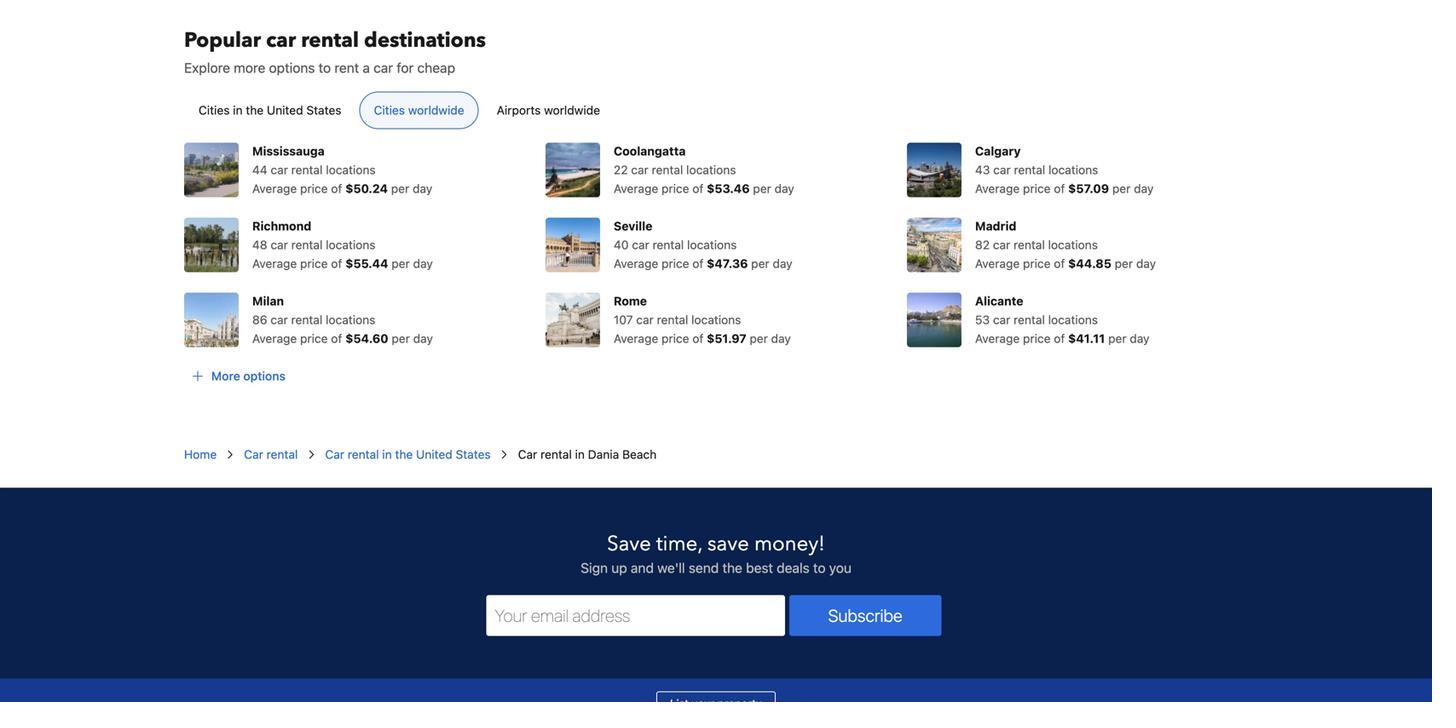 Task type: locate. For each thing, give the bounding box(es) containing it.
of left $47.36
[[692, 256, 704, 270]]

0 horizontal spatial cities
[[199, 103, 230, 117]]

1 cities from the left
[[199, 103, 230, 117]]

car right the 82 on the top right of page
[[993, 238, 1010, 252]]

day inside seville 40 car rental locations average price of $47.36 per day
[[773, 256, 793, 270]]

per right $51.97
[[750, 331, 768, 345]]

rental inside milan 86 car rental locations average price of $54.60 per day
[[291, 313, 323, 327]]

rental inside the madrid 82 car rental locations average price of $44.85 per day
[[1014, 238, 1045, 252]]

price left $47.36
[[662, 256, 689, 270]]

worldwide for cities worldwide
[[408, 103, 464, 117]]

of left $41.11
[[1054, 331, 1065, 345]]

of left $44.85
[[1054, 256, 1065, 270]]

day right $50.24
[[413, 181, 432, 195]]

price inside rome 107 car rental locations average price of $51.97 per day
[[662, 331, 689, 345]]

cheap car rental in alicante image
[[907, 293, 962, 347]]

cities down for
[[374, 103, 405, 117]]

day right $55.44
[[413, 256, 433, 270]]

day inside mississauga 44 car rental locations average price of $50.24 per day
[[413, 181, 432, 195]]

average inside calgary 43 car rental locations average price of $57.09 per day
[[975, 181, 1020, 195]]

car down alicante
[[993, 313, 1010, 327]]

day right $57.09
[[1134, 181, 1154, 195]]

car right home in the left bottom of the page
[[244, 447, 263, 461]]

of inside coolangatta 22 car rental locations average price of $53.46 per day
[[692, 181, 704, 195]]

$41.11
[[1068, 331, 1105, 345]]

of inside seville 40 car rental locations average price of $47.36 per day
[[692, 256, 704, 270]]

cities worldwide button
[[359, 91, 479, 129]]

locations inside seville 40 car rental locations average price of $47.36 per day
[[687, 238, 737, 252]]

locations up $47.36
[[687, 238, 737, 252]]

car right popular
[[266, 26, 296, 54]]

car right 86
[[271, 313, 288, 327]]

locations for $50.24
[[326, 163, 376, 177]]

price
[[300, 181, 328, 195], [662, 181, 689, 195], [1023, 181, 1051, 195], [300, 256, 328, 270], [662, 256, 689, 270], [1023, 256, 1051, 270], [300, 331, 328, 345], [662, 331, 689, 345], [1023, 331, 1051, 345]]

$50.24
[[345, 181, 388, 195]]

of inside milan 86 car rental locations average price of $54.60 per day
[[331, 331, 342, 345]]

price for $53.46
[[662, 181, 689, 195]]

per inside the madrid 82 car rental locations average price of $44.85 per day
[[1115, 256, 1133, 270]]

per inside milan 86 car rental locations average price of $54.60 per day
[[392, 331, 410, 345]]

day inside the madrid 82 car rental locations average price of $44.85 per day
[[1136, 256, 1156, 270]]

deals
[[777, 560, 810, 576]]

0 horizontal spatial to
[[319, 59, 331, 76]]

car inside rome 107 car rental locations average price of $51.97 per day
[[636, 313, 654, 327]]

locations
[[326, 163, 376, 177], [686, 163, 736, 177], [1049, 163, 1098, 177], [326, 238, 376, 252], [687, 238, 737, 252], [1048, 238, 1098, 252], [326, 313, 375, 327], [691, 313, 741, 327], [1048, 313, 1098, 327]]

0 vertical spatial states
[[306, 103, 341, 117]]

1 car from the left
[[244, 447, 263, 461]]

average inside the richmond 48 car rental locations average price of $55.44 per day
[[252, 256, 297, 270]]

price left $51.97
[[662, 331, 689, 345]]

day inside milan 86 car rental locations average price of $54.60 per day
[[413, 331, 433, 345]]

2 car from the left
[[325, 447, 344, 461]]

a
[[363, 59, 370, 76]]

car for rome 107 car rental locations average price of $51.97 per day
[[636, 313, 654, 327]]

price inside the richmond 48 car rental locations average price of $55.44 per day
[[300, 256, 328, 270]]

price for $51.97
[[662, 331, 689, 345]]

airports
[[497, 103, 541, 117]]

options inside button
[[243, 369, 286, 383]]

price inside coolangatta 22 car rental locations average price of $53.46 per day
[[662, 181, 689, 195]]

day right $54.60 at top
[[413, 331, 433, 345]]

1 horizontal spatial worldwide
[[544, 103, 600, 117]]

average for 48
[[252, 256, 297, 270]]

rental inside mississauga 44 car rental locations average price of $50.24 per day
[[291, 163, 323, 177]]

rental inside alicante 53 car rental locations average price of $41.11 per day
[[1014, 313, 1045, 327]]

car inside seville 40 car rental locations average price of $47.36 per day
[[632, 238, 649, 252]]

of inside the richmond 48 car rental locations average price of $55.44 per day
[[331, 256, 342, 270]]

average inside mississauga 44 car rental locations average price of $50.24 per day
[[252, 181, 297, 195]]

2 worldwide from the left
[[544, 103, 600, 117]]

average down 107
[[614, 331, 658, 345]]

rental inside 'popular car rental destinations explore more options to rent a car for cheap'
[[301, 26, 359, 54]]

cheap car rental in rome image
[[546, 293, 600, 347]]

per for $54.60
[[392, 331, 410, 345]]

calgary 43 car rental locations average price of $57.09 per day
[[975, 144, 1154, 195]]

locations for $51.97
[[691, 313, 741, 327]]

43
[[975, 163, 990, 177]]

more
[[211, 369, 240, 383]]

locations inside rome 107 car rental locations average price of $51.97 per day
[[691, 313, 741, 327]]

average inside seville 40 car rental locations average price of $47.36 per day
[[614, 256, 658, 270]]

richmond 48 car rental locations average price of $55.44 per day
[[252, 219, 433, 270]]

car rental in the united states
[[325, 447, 491, 461]]

options
[[269, 59, 315, 76], [243, 369, 286, 383]]

in for car rental in dania beach
[[575, 447, 585, 461]]

locations inside the richmond 48 car rental locations average price of $55.44 per day
[[326, 238, 376, 252]]

per right $55.44
[[392, 256, 410, 270]]

car inside 'link'
[[244, 447, 263, 461]]

home link
[[184, 446, 217, 463]]

price left $44.85
[[1023, 256, 1051, 270]]

per for $41.11
[[1108, 331, 1127, 345]]

of inside mississauga 44 car rental locations average price of $50.24 per day
[[331, 181, 342, 195]]

car inside mississauga 44 car rental locations average price of $50.24 per day
[[271, 163, 288, 177]]

beach
[[622, 447, 657, 461]]

of left $51.97
[[692, 331, 704, 345]]

0 horizontal spatial states
[[306, 103, 341, 117]]

average down 22
[[614, 181, 658, 195]]

0 vertical spatial the
[[246, 103, 264, 117]]

price inside the madrid 82 car rental locations average price of $44.85 per day
[[1023, 256, 1051, 270]]

0 horizontal spatial worldwide
[[408, 103, 464, 117]]

per inside coolangatta 22 car rental locations average price of $53.46 per day
[[753, 181, 771, 195]]

per for $55.44
[[392, 256, 410, 270]]

average for 43
[[975, 181, 1020, 195]]

more options
[[211, 369, 286, 383]]

day for madrid 82 car rental locations average price of $44.85 per day
[[1136, 256, 1156, 270]]

average inside milan 86 car rental locations average price of $54.60 per day
[[252, 331, 297, 345]]

of left $55.44
[[331, 256, 342, 270]]

per right $41.11
[[1108, 331, 1127, 345]]

in
[[233, 103, 243, 117], [382, 447, 392, 461], [575, 447, 585, 461]]

average down 44
[[252, 181, 297, 195]]

price inside alicante 53 car rental locations average price of $41.11 per day
[[1023, 331, 1051, 345]]

price inside milan 86 car rental locations average price of $54.60 per day
[[300, 331, 328, 345]]

to inside save time, save money! sign up and we'll send the best deals to you
[[813, 560, 826, 576]]

locations inside milan 86 car rental locations average price of $54.60 per day
[[326, 313, 375, 327]]

of left $54.60 at top
[[331, 331, 342, 345]]

cheap car rental in seville image
[[546, 218, 600, 272]]

cities for cities in the united states
[[199, 103, 230, 117]]

per for $51.97
[[750, 331, 768, 345]]

options right more
[[243, 369, 286, 383]]

2 horizontal spatial car
[[518, 447, 537, 461]]

107
[[614, 313, 633, 327]]

0 horizontal spatial the
[[246, 103, 264, 117]]

average down 43
[[975, 181, 1020, 195]]

car right 107
[[636, 313, 654, 327]]

average inside rome 107 car rental locations average price of $51.97 per day
[[614, 331, 658, 345]]

day right $51.97
[[771, 331, 791, 345]]

the
[[246, 103, 264, 117], [395, 447, 413, 461], [722, 560, 742, 576]]

car inside the madrid 82 car rental locations average price of $44.85 per day
[[993, 238, 1010, 252]]

locations up $44.85
[[1048, 238, 1098, 252]]

day inside rome 107 car rental locations average price of $51.97 per day
[[771, 331, 791, 345]]

average down the 82 on the top right of page
[[975, 256, 1020, 270]]

car right a
[[374, 59, 393, 76]]

2 vertical spatial the
[[722, 560, 742, 576]]

car down richmond
[[271, 238, 288, 252]]

2 horizontal spatial in
[[575, 447, 585, 461]]

day right $41.11
[[1130, 331, 1150, 345]]

of for $57.09
[[1054, 181, 1065, 195]]

car rental in the united states link
[[325, 446, 491, 463]]

0 horizontal spatial in
[[233, 103, 243, 117]]

you
[[829, 560, 852, 576]]

car rental in dania beach
[[518, 447, 657, 461]]

locations up $57.09
[[1049, 163, 1098, 177]]

per right $53.46
[[753, 181, 771, 195]]

per right $57.09
[[1112, 181, 1131, 195]]

53
[[975, 313, 990, 327]]

locations inside coolangatta 22 car rental locations average price of $53.46 per day
[[686, 163, 736, 177]]

to left rent
[[319, 59, 331, 76]]

2 cities from the left
[[374, 103, 405, 117]]

day inside calgary 43 car rental locations average price of $57.09 per day
[[1134, 181, 1154, 195]]

price down coolangatta
[[662, 181, 689, 195]]

0 vertical spatial options
[[269, 59, 315, 76]]

of left $57.09
[[1054, 181, 1065, 195]]

per right $54.60 at top
[[392, 331, 410, 345]]

save
[[707, 530, 749, 558]]

price left $41.11
[[1023, 331, 1051, 345]]

1 worldwide from the left
[[408, 103, 464, 117]]

price inside calgary 43 car rental locations average price of $57.09 per day
[[1023, 181, 1051, 195]]

alicante
[[975, 294, 1023, 308]]

rental inside calgary 43 car rental locations average price of $57.09 per day
[[1014, 163, 1045, 177]]

rental inside rome 107 car rental locations average price of $51.97 per day
[[657, 313, 688, 327]]

day
[[413, 181, 432, 195], [775, 181, 794, 195], [1134, 181, 1154, 195], [413, 256, 433, 270], [773, 256, 793, 270], [1136, 256, 1156, 270], [413, 331, 433, 345], [771, 331, 791, 345], [1130, 331, 1150, 345]]

per right $50.24
[[391, 181, 409, 195]]

car for alicante 53 car rental locations average price of $41.11 per day
[[993, 313, 1010, 327]]

per for $47.36
[[751, 256, 770, 270]]

day inside coolangatta 22 car rental locations average price of $53.46 per day
[[775, 181, 794, 195]]

day inside alicante 53 car rental locations average price of $41.11 per day
[[1130, 331, 1150, 345]]

car for calgary 43 car rental locations average price of $57.09 per day
[[993, 163, 1011, 177]]

0 vertical spatial to
[[319, 59, 331, 76]]

per
[[391, 181, 409, 195], [753, 181, 771, 195], [1112, 181, 1131, 195], [392, 256, 410, 270], [751, 256, 770, 270], [1115, 256, 1133, 270], [392, 331, 410, 345], [750, 331, 768, 345], [1108, 331, 1127, 345]]

$55.44
[[345, 256, 388, 270]]

0 vertical spatial united
[[267, 103, 303, 117]]

mississauga
[[252, 144, 325, 158]]

to left you
[[813, 560, 826, 576]]

rental inside seville 40 car rental locations average price of $47.36 per day
[[653, 238, 684, 252]]

average down 40
[[614, 256, 658, 270]]

the inside button
[[246, 103, 264, 117]]

per for $53.46
[[753, 181, 771, 195]]

per right $44.85
[[1115, 256, 1133, 270]]

car left the dania
[[518, 447, 537, 461]]

states
[[306, 103, 341, 117], [456, 447, 491, 461]]

average inside alicante 53 car rental locations average price of $41.11 per day
[[975, 331, 1020, 345]]

car for richmond 48 car rental locations average price of $55.44 per day
[[271, 238, 288, 252]]

of for $54.60
[[331, 331, 342, 345]]

average inside coolangatta 22 car rental locations average price of $53.46 per day
[[614, 181, 658, 195]]

locations up $55.44
[[326, 238, 376, 252]]

to
[[319, 59, 331, 76], [813, 560, 826, 576]]

Your email address email field
[[486, 595, 785, 636]]

average
[[252, 181, 297, 195], [614, 181, 658, 195], [975, 181, 1020, 195], [252, 256, 297, 270], [614, 256, 658, 270], [975, 256, 1020, 270], [252, 331, 297, 345], [614, 331, 658, 345], [975, 331, 1020, 345]]

of for $55.44
[[331, 256, 342, 270]]

save time, save money! footer
[[0, 487, 1432, 702]]

rental inside coolangatta 22 car rental locations average price of $53.46 per day
[[652, 163, 683, 177]]

price down mississauga
[[300, 181, 328, 195]]

rental inside the richmond 48 car rental locations average price of $55.44 per day
[[291, 238, 323, 252]]

1 horizontal spatial cities
[[374, 103, 405, 117]]

22
[[614, 163, 628, 177]]

car down the "calgary"
[[993, 163, 1011, 177]]

of inside the madrid 82 car rental locations average price of $44.85 per day
[[1054, 256, 1065, 270]]

cities
[[199, 103, 230, 117], [374, 103, 405, 117]]

1 vertical spatial united
[[416, 447, 452, 461]]

of for $41.11
[[1054, 331, 1065, 345]]

car
[[244, 447, 263, 461], [325, 447, 344, 461], [518, 447, 537, 461]]

locations for $41.11
[[1048, 313, 1098, 327]]

average down 86
[[252, 331, 297, 345]]

1 vertical spatial to
[[813, 560, 826, 576]]

per right $47.36
[[751, 256, 770, 270]]

calgary
[[975, 144, 1021, 158]]

dania
[[588, 447, 619, 461]]

per for $57.09
[[1112, 181, 1131, 195]]

48
[[252, 238, 267, 252]]

2 horizontal spatial the
[[722, 560, 742, 576]]

$54.60
[[345, 331, 388, 345]]

car inside milan 86 car rental locations average price of $54.60 per day
[[271, 313, 288, 327]]

united
[[267, 103, 303, 117], [416, 447, 452, 461]]

up
[[611, 560, 627, 576]]

of inside calgary 43 car rental locations average price of $57.09 per day
[[1054, 181, 1065, 195]]

worldwide
[[408, 103, 464, 117], [544, 103, 600, 117]]

day for seville 40 car rental locations average price of $47.36 per day
[[773, 256, 793, 270]]

locations up $53.46
[[686, 163, 736, 177]]

locations inside the madrid 82 car rental locations average price of $44.85 per day
[[1048, 238, 1098, 252]]

save
[[607, 530, 651, 558]]

of
[[331, 181, 342, 195], [692, 181, 704, 195], [1054, 181, 1065, 195], [331, 256, 342, 270], [692, 256, 704, 270], [1054, 256, 1065, 270], [331, 331, 342, 345], [692, 331, 704, 345], [1054, 331, 1065, 345]]

worldwide inside airports worldwide button
[[544, 103, 600, 117]]

locations for $55.44
[[326, 238, 376, 252]]

car
[[266, 26, 296, 54], [374, 59, 393, 76], [271, 163, 288, 177], [631, 163, 649, 177], [993, 163, 1011, 177], [271, 238, 288, 252], [632, 238, 649, 252], [993, 238, 1010, 252], [271, 313, 288, 327], [636, 313, 654, 327], [993, 313, 1010, 327]]

cities in the united states button
[[184, 91, 356, 129]]

we'll
[[657, 560, 685, 576]]

tab list
[[170, 91, 1262, 130]]

per inside seville 40 car rental locations average price of $47.36 per day
[[751, 256, 770, 270]]

in inside button
[[233, 103, 243, 117]]

1 horizontal spatial car
[[325, 447, 344, 461]]

worldwide down cheap
[[408, 103, 464, 117]]

popular
[[184, 26, 261, 54]]

locations inside alicante 53 car rental locations average price of $41.11 per day
[[1048, 313, 1098, 327]]

per inside mississauga 44 car rental locations average price of $50.24 per day
[[391, 181, 409, 195]]

0 horizontal spatial car
[[244, 447, 263, 461]]

locations up $51.97
[[691, 313, 741, 327]]

more options button
[[184, 361, 292, 392]]

locations up $54.60 at top
[[326, 313, 375, 327]]

day right $47.36
[[773, 256, 793, 270]]

price inside mississauga 44 car rental locations average price of $50.24 per day
[[300, 181, 328, 195]]

explore
[[184, 59, 230, 76]]

car right car rental
[[325, 447, 344, 461]]

price inside seville 40 car rental locations average price of $47.36 per day
[[662, 256, 689, 270]]

day inside the richmond 48 car rental locations average price of $55.44 per day
[[413, 256, 433, 270]]

worldwide right airports
[[544, 103, 600, 117]]

price down richmond
[[300, 256, 328, 270]]

sign
[[581, 560, 608, 576]]

car for car rental in the united states
[[325, 447, 344, 461]]

home
[[184, 447, 217, 461]]

day for milan 86 car rental locations average price of $54.60 per day
[[413, 331, 433, 345]]

price left $57.09
[[1023, 181, 1051, 195]]

1 vertical spatial options
[[243, 369, 286, 383]]

price left $54.60 at top
[[300, 331, 328, 345]]

per inside calgary 43 car rental locations average price of $57.09 per day
[[1112, 181, 1131, 195]]

1 horizontal spatial the
[[395, 447, 413, 461]]

per inside rome 107 car rental locations average price of $51.97 per day
[[750, 331, 768, 345]]

per inside the richmond 48 car rental locations average price of $55.44 per day
[[392, 256, 410, 270]]

1 vertical spatial states
[[456, 447, 491, 461]]

locations inside mississauga 44 car rental locations average price of $50.24 per day
[[326, 163, 376, 177]]

locations up $41.11
[[1048, 313, 1098, 327]]

worldwide inside cities worldwide button
[[408, 103, 464, 117]]

options right more at top left
[[269, 59, 315, 76]]

car inside coolangatta 22 car rental locations average price of $53.46 per day
[[631, 163, 649, 177]]

day right $44.85
[[1136, 256, 1156, 270]]

1 horizontal spatial to
[[813, 560, 826, 576]]

car inside alicante 53 car rental locations average price of $41.11 per day
[[993, 313, 1010, 327]]

0 horizontal spatial united
[[267, 103, 303, 117]]

day for richmond 48 car rental locations average price of $55.44 per day
[[413, 256, 433, 270]]

rental
[[301, 26, 359, 54], [291, 163, 323, 177], [652, 163, 683, 177], [1014, 163, 1045, 177], [291, 238, 323, 252], [653, 238, 684, 252], [1014, 238, 1045, 252], [291, 313, 323, 327], [657, 313, 688, 327], [1014, 313, 1045, 327], [267, 447, 298, 461], [348, 447, 379, 461], [541, 447, 572, 461]]

$44.85
[[1068, 256, 1112, 270]]

of for $53.46
[[692, 181, 704, 195]]

average down '53'
[[975, 331, 1020, 345]]

rental inside 'link'
[[267, 447, 298, 461]]

car right 22
[[631, 163, 649, 177]]

$53.46
[[707, 181, 750, 195]]

of inside alicante 53 car rental locations average price of $41.11 per day
[[1054, 331, 1065, 345]]

cities down explore
[[199, 103, 230, 117]]

madrid 82 car rental locations average price of $44.85 per day
[[975, 219, 1156, 270]]

car inside the richmond 48 car rental locations average price of $55.44 per day
[[271, 238, 288, 252]]

locations inside calgary 43 car rental locations average price of $57.09 per day
[[1049, 163, 1098, 177]]

car right 44
[[271, 163, 288, 177]]

rental for madrid 82 car rental locations average price of $44.85 per day
[[1014, 238, 1045, 252]]

per for $44.85
[[1115, 256, 1133, 270]]

day right $53.46
[[775, 181, 794, 195]]

82
[[975, 238, 990, 252]]

car right 40
[[632, 238, 649, 252]]

of left $53.46
[[692, 181, 704, 195]]

1 horizontal spatial in
[[382, 447, 392, 461]]

3 car from the left
[[518, 447, 537, 461]]

locations up $50.24
[[326, 163, 376, 177]]

40
[[614, 238, 629, 252]]

rent
[[334, 59, 359, 76]]

of left $50.24
[[331, 181, 342, 195]]

of inside rome 107 car rental locations average price of $51.97 per day
[[692, 331, 704, 345]]

price for $54.60
[[300, 331, 328, 345]]

car inside calgary 43 car rental locations average price of $57.09 per day
[[993, 163, 1011, 177]]

average down "48"
[[252, 256, 297, 270]]

average inside the madrid 82 car rental locations average price of $44.85 per day
[[975, 256, 1020, 270]]

per inside alicante 53 car rental locations average price of $41.11 per day
[[1108, 331, 1127, 345]]



Task type: vqa. For each thing, say whether or not it's contained in the screenshot.


Task type: describe. For each thing, give the bounding box(es) containing it.
coolangatta 22 car rental locations average price of $53.46 per day
[[614, 144, 794, 195]]

car for madrid 82 car rental locations average price of $44.85 per day
[[993, 238, 1010, 252]]

of for $47.36
[[692, 256, 704, 270]]

car for car rental
[[244, 447, 263, 461]]

rental for richmond 48 car rental locations average price of $55.44 per day
[[291, 238, 323, 252]]

cheap car rental in coolangatta image
[[546, 143, 600, 197]]

and
[[631, 560, 654, 576]]

average for 40
[[614, 256, 658, 270]]

united inside button
[[267, 103, 303, 117]]

rental for alicante 53 car rental locations average price of $41.11 per day
[[1014, 313, 1045, 327]]

day for rome 107 car rental locations average price of $51.97 per day
[[771, 331, 791, 345]]

options inside 'popular car rental destinations explore more options to rent a car for cheap'
[[269, 59, 315, 76]]

cheap
[[417, 59, 455, 76]]

rental for rome 107 car rental locations average price of $51.97 per day
[[657, 313, 688, 327]]

in for car rental in the united states
[[382, 447, 392, 461]]

locations for $54.60
[[326, 313, 375, 327]]

locations for $57.09
[[1049, 163, 1098, 177]]

cheap car rental in richmond image
[[184, 218, 239, 272]]

day for calgary 43 car rental locations average price of $57.09 per day
[[1134, 181, 1154, 195]]

cheap car rental in milan image
[[184, 293, 239, 347]]

madrid
[[975, 219, 1016, 233]]

cheap car rental in madrid image
[[907, 218, 962, 272]]

price for $41.11
[[1023, 331, 1051, 345]]

rome
[[614, 294, 647, 308]]

alicante 53 car rental locations average price of $41.11 per day
[[975, 294, 1150, 345]]

rental for mississauga 44 car rental locations average price of $50.24 per day
[[291, 163, 323, 177]]

mississauga 44 car rental locations average price of $50.24 per day
[[252, 144, 432, 195]]

locations for $53.46
[[686, 163, 736, 177]]

popular car rental destinations explore more options to rent a car for cheap
[[184, 26, 486, 76]]

time,
[[656, 530, 702, 558]]

locations for $44.85
[[1048, 238, 1098, 252]]

cheap car rental in mississauga image
[[184, 143, 239, 197]]

states inside button
[[306, 103, 341, 117]]

car for seville 40 car rental locations average price of $47.36 per day
[[632, 238, 649, 252]]

average for 82
[[975, 256, 1020, 270]]

44
[[252, 163, 267, 177]]

cheap car rental in calgary image
[[907, 143, 962, 197]]

$47.36
[[707, 256, 748, 270]]

the inside save time, save money! sign up and we'll send the best deals to you
[[722, 560, 742, 576]]

money!
[[754, 530, 825, 558]]

milan
[[252, 294, 284, 308]]

day for alicante 53 car rental locations average price of $41.11 per day
[[1130, 331, 1150, 345]]

rental for milan 86 car rental locations average price of $54.60 per day
[[291, 313, 323, 327]]

86
[[252, 313, 267, 327]]

destinations
[[364, 26, 486, 54]]

seville
[[614, 219, 653, 233]]

day for mississauga 44 car rental locations average price of $50.24 per day
[[413, 181, 432, 195]]

milan 86 car rental locations average price of $54.60 per day
[[252, 294, 433, 345]]

richmond
[[252, 219, 311, 233]]

of for $44.85
[[1054, 256, 1065, 270]]

price for $55.44
[[300, 256, 328, 270]]

worldwide for airports worldwide
[[544, 103, 600, 117]]

car for mississauga 44 car rental locations average price of $50.24 per day
[[271, 163, 288, 177]]

car for car rental in dania beach
[[518, 447, 537, 461]]

car for coolangatta 22 car rental locations average price of $53.46 per day
[[631, 163, 649, 177]]

best
[[746, 560, 773, 576]]

save time, save money! sign up and we'll send the best deals to you
[[581, 530, 852, 576]]

1 horizontal spatial united
[[416, 447, 452, 461]]

price for $50.24
[[300, 181, 328, 195]]

tab list containing cities in the united states
[[170, 91, 1262, 130]]

to inside 'popular car rental destinations explore more options to rent a car for cheap'
[[319, 59, 331, 76]]

seville 40 car rental locations average price of $47.36 per day
[[614, 219, 793, 270]]

day for coolangatta 22 car rental locations average price of $53.46 per day
[[775, 181, 794, 195]]

car rental in dania beach link
[[518, 446, 657, 463]]

rome 107 car rental locations average price of $51.97 per day
[[614, 294, 791, 345]]

send
[[689, 560, 719, 576]]

price for $47.36
[[662, 256, 689, 270]]

average for 86
[[252, 331, 297, 345]]

rental for coolangatta 22 car rental locations average price of $53.46 per day
[[652, 163, 683, 177]]

average for 22
[[614, 181, 658, 195]]

average for 107
[[614, 331, 658, 345]]

1 vertical spatial the
[[395, 447, 413, 461]]

1 horizontal spatial states
[[456, 447, 491, 461]]

for
[[397, 59, 414, 76]]

price for $57.09
[[1023, 181, 1051, 195]]

cities in the united states
[[199, 103, 341, 117]]

of for $51.97
[[692, 331, 704, 345]]

airports worldwide
[[497, 103, 600, 117]]

$57.09
[[1068, 181, 1109, 195]]

subscribe
[[828, 606, 903, 626]]

cities worldwide
[[374, 103, 464, 117]]

per for $50.24
[[391, 181, 409, 195]]

rental for seville 40 car rental locations average price of $47.36 per day
[[653, 238, 684, 252]]

$51.97
[[707, 331, 746, 345]]

car for milan 86 car rental locations average price of $54.60 per day
[[271, 313, 288, 327]]

locations for $47.36
[[687, 238, 737, 252]]

of for $50.24
[[331, 181, 342, 195]]

car rental
[[244, 447, 298, 461]]

rental for calgary 43 car rental locations average price of $57.09 per day
[[1014, 163, 1045, 177]]

airports worldwide button
[[482, 91, 615, 129]]

car rental link
[[244, 446, 298, 463]]

more
[[234, 59, 265, 76]]

subscribe button
[[789, 595, 942, 636]]

average for 44
[[252, 181, 297, 195]]

average for 53
[[975, 331, 1020, 345]]

coolangatta
[[614, 144, 686, 158]]

cities for cities worldwide
[[374, 103, 405, 117]]

price for $44.85
[[1023, 256, 1051, 270]]



